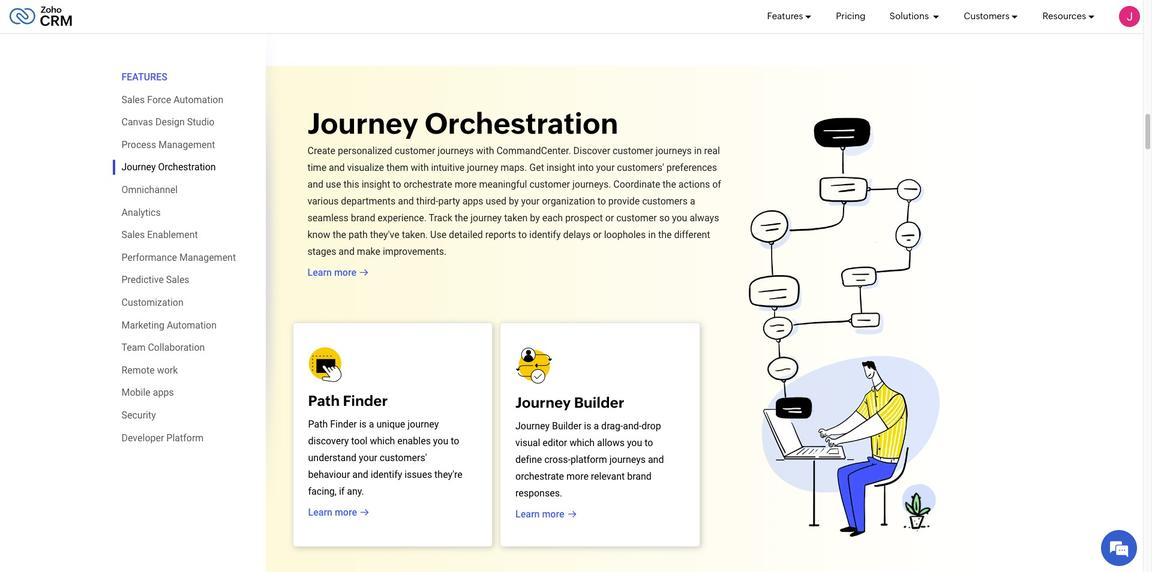 Task type: describe. For each thing, give the bounding box(es) containing it.
learn for journey
[[516, 509, 540, 521]]

any.
[[347, 486, 364, 498]]

enables
[[398, 436, 431, 447]]

learn more link for path
[[308, 506, 369, 521]]

a for path finder
[[369, 419, 374, 430]]

finder for path finder is a unique journey discovery tool which enables you to understand your customers' behaviour and identify issues they're facing, if any.
[[330, 419, 357, 430]]

orchestration for journey orchestration create personalized customer journeys with commandcenter. discover customer journeys in real time and visualize them with intuitive journey maps. get insight into your customers' preferences and use this insight to orchestrate more meaningful customer journeys. coordinate the actions of various departments and third-party apps used by your organization to provide customers a seamless brand experience. track the journey taken by each prospect or customer so you always know the path they've taken. use detailed reports to identify delays or loopholes in the different stages and make improvements.
[[425, 107, 619, 140]]

more inside journey builder is a drag-and-drop visual editor which allows you to define cross-platform journeys and orchestrate more relevant brand responses.
[[567, 471, 589, 483]]

organization
[[542, 196, 595, 207]]

1 vertical spatial or
[[593, 229, 602, 241]]

journeys inside journey builder is a drag-and-drop visual editor which allows you to define cross-platform journeys and orchestrate more relevant brand responses.
[[610, 454, 646, 466]]

sales enablement
[[122, 229, 198, 241]]

improvements.
[[383, 246, 447, 258]]

and up use
[[329, 162, 345, 174]]

resources link
[[1043, 0, 1096, 33]]

responses.
[[516, 488, 563, 500]]

facing,
[[308, 486, 337, 498]]

journey builder
[[516, 395, 625, 411]]

make
[[357, 246, 381, 258]]

departments
[[341, 196, 396, 207]]

features link
[[768, 0, 813, 33]]

process management
[[122, 139, 215, 151]]

use
[[430, 229, 447, 241]]

omnichannel
[[122, 184, 178, 196]]

actions
[[679, 179, 710, 190]]

unique
[[377, 419, 405, 430]]

zoho crm logo image
[[9, 3, 73, 30]]

create
[[308, 145, 336, 157]]

drop
[[642, 421, 661, 432]]

solutions
[[890, 11, 931, 21]]

use
[[326, 179, 341, 190]]

tool
[[351, 436, 368, 447]]

them
[[387, 162, 409, 174]]

define
[[516, 454, 542, 466]]

understand
[[308, 453, 357, 464]]

predictive
[[122, 275, 164, 286]]

path finder is a unique journey discovery tool which enables you to understand your customers' behaviour and identify issues they're facing, if any.
[[308, 419, 463, 498]]

they're
[[435, 469, 463, 481]]

and up "experience." in the left top of the page
[[398, 196, 414, 207]]

management for performance management
[[179, 252, 236, 263]]

path for path finder is a unique journey discovery tool which enables you to understand your customers' behaviour and identify issues they're facing, if any.
[[308, 419, 328, 430]]

performance
[[122, 252, 177, 263]]

identify inside journey orchestration create personalized customer journeys with commandcenter. discover customer journeys in real time and visualize them with intuitive journey maps. get insight into your customers' preferences and use this insight to orchestrate more meaningful customer journeys. coordinate the actions of various departments and third-party apps used by your organization to provide customers a seamless brand experience. track the journey taken by each prospect or customer so you always know the path they've taken. use detailed reports to identify delays or loopholes in the different stages and make improvements.
[[530, 229, 561, 241]]

issues
[[405, 469, 432, 481]]

team
[[122, 342, 146, 354]]

cross-
[[545, 454, 571, 466]]

real
[[705, 145, 720, 157]]

meaningful
[[479, 179, 527, 190]]

builder for journey builder
[[574, 395, 625, 411]]

platform
[[166, 433, 204, 444]]

and-
[[623, 421, 642, 432]]

learn more for journey
[[516, 509, 565, 521]]

journey orchestration create personalized customer journeys with commandcenter. discover customer journeys in real time and visualize them with intuitive journey maps. get insight into your customers' preferences and use this insight to orchestrate more meaningful customer journeys. coordinate the actions of various departments and third-party apps used by your organization to provide customers a seamless brand experience. track the journey taken by each prospect or customer so you always know the path they've taken. use detailed reports to identify delays or loopholes in the different stages and make improvements.
[[308, 107, 722, 258]]

finder for path finder
[[343, 393, 388, 409]]

collaboration
[[148, 342, 205, 354]]

platform
[[571, 454, 607, 466]]

learn for path
[[308, 507, 333, 519]]

behaviour
[[308, 469, 350, 481]]

0 vertical spatial with
[[476, 145, 494, 157]]

developer platform
[[122, 433, 204, 444]]

loopholes
[[604, 229, 646, 241]]

sales for sales force automation
[[122, 94, 145, 105]]

orchestration for journey orchestration
[[158, 162, 216, 173]]

discover
[[574, 145, 611, 157]]

intuitive
[[431, 162, 465, 174]]

0 vertical spatial insight
[[547, 162, 576, 174]]

marketing automation
[[122, 320, 217, 331]]

and inside the path finder is a unique journey discovery tool which enables you to understand your customers' behaviour and identify issues they're facing, if any.
[[353, 469, 369, 481]]

get
[[530, 162, 544, 174]]

0 vertical spatial automation
[[174, 94, 224, 105]]

journey orchestration
[[122, 162, 216, 173]]

always
[[690, 213, 719, 224]]

discovery
[[308, 436, 349, 447]]

orchestrate inside journey builder is a drag-and-drop visual editor which allows you to define cross-platform journeys and orchestrate more relevant brand responses.
[[516, 471, 564, 483]]

0 vertical spatial journey
[[467, 162, 498, 174]]

path for path finder
[[308, 393, 340, 409]]

journey for journey builder is a drag-and-drop visual editor which allows you to define cross-platform journeys and orchestrate more relevant brand responses.
[[516, 421, 550, 432]]

delays
[[563, 229, 591, 241]]

seamless
[[308, 213, 349, 224]]

customer down get
[[530, 179, 570, 190]]

so
[[660, 213, 670, 224]]

0 horizontal spatial in
[[649, 229, 656, 241]]

used
[[486, 196, 507, 207]]

the up detailed
[[455, 213, 468, 224]]

third-
[[417, 196, 439, 207]]

orchestrate inside journey orchestration create personalized customer journeys with commandcenter. discover customer journeys in real time and visualize them with intuitive journey maps. get insight into your customers' preferences and use this insight to orchestrate more meaningful customer journeys. coordinate the actions of various departments and third-party apps used by your organization to provide customers a seamless brand experience. track the journey taken by each prospect or customer so you always know the path they've taken. use detailed reports to identify delays or loopholes in the different stages and make improvements.
[[404, 179, 452, 190]]

path
[[349, 229, 368, 241]]

canvas
[[122, 117, 153, 128]]

time
[[308, 162, 327, 174]]

design
[[155, 117, 185, 128]]

more down if
[[335, 507, 357, 519]]

and down path
[[339, 246, 355, 258]]

performance management
[[122, 252, 236, 263]]

customers
[[642, 196, 688, 207]]

more down responses.
[[542, 509, 565, 521]]

1 horizontal spatial your
[[521, 196, 540, 207]]

visualize
[[347, 162, 384, 174]]

customers' inside journey orchestration create personalized customer journeys with commandcenter. discover customer journeys in real time and visualize them with intuitive journey maps. get insight into your customers' preferences and use this insight to orchestrate more meaningful customer journeys. coordinate the actions of various departments and third-party apps used by your organization to provide customers a seamless brand experience. track the journey taken by each prospect or customer so you always know the path they've taken. use detailed reports to identify delays or loopholes in the different stages and make improvements.
[[617, 162, 665, 174]]

1 vertical spatial apps
[[153, 387, 174, 399]]

journey for journey orchestration create personalized customer journeys with commandcenter. discover customer journeys in real time and visualize them with intuitive journey maps. get insight into your customers' preferences and use this insight to orchestrate more meaningful customer journeys. coordinate the actions of various departments and third-party apps used by your organization to provide customers a seamless brand experience. track the journey taken by each prospect or customer so you always know the path they've taken. use detailed reports to identify delays or loopholes in the different stages and make improvements.
[[308, 107, 419, 140]]

each
[[543, 213, 563, 224]]

learn more link for journey
[[516, 508, 577, 522]]

learn more down stages
[[308, 267, 357, 279]]

this
[[344, 179, 359, 190]]

predictive sales
[[122, 275, 189, 286]]

learn more for path
[[308, 507, 357, 519]]

various
[[308, 196, 339, 207]]

solutions link
[[890, 0, 940, 33]]

learn more link down stages
[[308, 266, 369, 280]]

different
[[674, 229, 711, 241]]

james peterson image
[[1120, 6, 1141, 27]]

more inside journey orchestration create personalized customer journeys with commandcenter. discover customer journeys in real time and visualize them with intuitive journey maps. get insight into your customers' preferences and use this insight to orchestrate more meaningful customer journeys. coordinate the actions of various departments and third-party apps used by your organization to provide customers a seamless brand experience. track the journey taken by each prospect or customer so you always know the path they've taken. use detailed reports to identify delays or loopholes in the different stages and make improvements.
[[455, 179, 477, 190]]

the left path
[[333, 229, 346, 241]]

to down taken
[[519, 229, 527, 241]]

customers
[[964, 11, 1010, 21]]

0 vertical spatial in
[[694, 145, 702, 157]]



Task type: vqa. For each thing, say whether or not it's contained in the screenshot.
Create at the left top of page
yes



Task type: locate. For each thing, give the bounding box(es) containing it.
which
[[370, 436, 395, 447], [570, 438, 595, 449]]

0 vertical spatial builder
[[574, 395, 625, 411]]

sales down performance management
[[166, 275, 189, 286]]

0 horizontal spatial orchestrate
[[404, 179, 452, 190]]

to down journeys. at top
[[598, 196, 606, 207]]

finder inside the path finder is a unique journey discovery tool which enables you to understand your customers' behaviour and identify issues they're facing, if any.
[[330, 419, 357, 430]]

brand right relevant
[[628, 471, 652, 483]]

journey for journey builder
[[516, 395, 571, 411]]

menu shadow image
[[266, 0, 284, 512]]

which down "unique"
[[370, 436, 395, 447]]

1 vertical spatial builder
[[552, 421, 582, 432]]

journey up enables
[[408, 419, 439, 430]]

orchestrate up third-
[[404, 179, 452, 190]]

2 vertical spatial your
[[359, 453, 378, 464]]

commandcenter.
[[497, 145, 571, 157]]

0 vertical spatial management
[[159, 139, 215, 151]]

which inside journey builder is a drag-and-drop visual editor which allows you to define cross-platform journeys and orchestrate more relevant brand responses.
[[570, 438, 595, 449]]

apps down work
[[153, 387, 174, 399]]

1 vertical spatial path
[[308, 419, 328, 430]]

mobile
[[122, 387, 151, 399]]

0 horizontal spatial apps
[[153, 387, 174, 399]]

identify left issues on the bottom of the page
[[371, 469, 402, 481]]

0 horizontal spatial your
[[359, 453, 378, 464]]

a left drag-
[[594, 421, 599, 432]]

2 horizontal spatial you
[[672, 213, 688, 224]]

is for finder
[[359, 419, 367, 430]]

learn more link down if
[[308, 506, 369, 521]]

a inside journey builder is a drag-and-drop visual editor which allows you to define cross-platform journeys and orchestrate more relevant brand responses.
[[594, 421, 599, 432]]

track
[[429, 213, 453, 224]]

1 vertical spatial insight
[[362, 179, 391, 190]]

1 horizontal spatial a
[[594, 421, 599, 432]]

developer
[[122, 433, 164, 444]]

journey down process
[[122, 162, 156, 173]]

maps.
[[501, 162, 527, 174]]

builder up drag-
[[574, 395, 625, 411]]

customer up loopholes
[[617, 213, 657, 224]]

sales for sales enablement
[[122, 229, 145, 241]]

prospect
[[566, 213, 603, 224]]

path
[[308, 393, 340, 409], [308, 419, 328, 430]]

a inside the path finder is a unique journey discovery tool which enables you to understand your customers' behaviour and identify issues they're facing, if any.
[[369, 419, 374, 430]]

management down 'enablement'
[[179, 252, 236, 263]]

with right them
[[411, 162, 429, 174]]

finder
[[343, 393, 388, 409], [330, 419, 357, 430]]

0 vertical spatial orchestration
[[425, 107, 619, 140]]

to inside journey builder is a drag-and-drop visual editor which allows you to define cross-platform journeys and orchestrate more relevant brand responses.
[[645, 438, 653, 449]]

apps left "used"
[[463, 196, 484, 207]]

learn
[[308, 267, 332, 279], [308, 507, 333, 519], [516, 509, 540, 521]]

comand center screen image
[[749, 117, 941, 538]]

customer
[[395, 145, 436, 157], [613, 145, 654, 157], [530, 179, 570, 190], [617, 213, 657, 224]]

your right into
[[596, 162, 615, 174]]

1 horizontal spatial apps
[[463, 196, 484, 207]]

automation up studio at the left
[[174, 94, 224, 105]]

sales
[[122, 94, 145, 105], [122, 229, 145, 241], [166, 275, 189, 286]]

editor
[[543, 438, 567, 449]]

relevant
[[591, 471, 625, 483]]

is left drag-
[[584, 421, 592, 432]]

1 vertical spatial orchestrate
[[516, 471, 564, 483]]

journey for journey orchestration
[[122, 162, 156, 173]]

in left real
[[694, 145, 702, 157]]

orchestration up the commandcenter.
[[425, 107, 619, 140]]

they've
[[370, 229, 400, 241]]

1 horizontal spatial or
[[606, 213, 614, 224]]

a down actions
[[690, 196, 696, 207]]

you
[[672, 213, 688, 224], [433, 436, 449, 447], [627, 438, 643, 449]]

to inside the path finder is a unique journey discovery tool which enables you to understand your customers' behaviour and identify issues they're facing, if any.
[[451, 436, 460, 447]]

is
[[359, 419, 367, 430], [584, 421, 592, 432]]

you down and- at the right bottom
[[627, 438, 643, 449]]

sales down analytics
[[122, 229, 145, 241]]

2 horizontal spatial your
[[596, 162, 615, 174]]

customers' up coordinate
[[617, 162, 665, 174]]

enablement
[[147, 229, 198, 241]]

builder inside journey builder is a drag-and-drop visual editor which allows you to define cross-platform journeys and orchestrate more relevant brand responses.
[[552, 421, 582, 432]]

canvas design studio
[[122, 117, 215, 128]]

customers' inside the path finder is a unique journey discovery tool which enables you to understand your customers' behaviour and identify issues they're facing, if any.
[[380, 453, 427, 464]]

1 vertical spatial sales
[[122, 229, 145, 241]]

team collaboration
[[122, 342, 205, 354]]

1 horizontal spatial insight
[[547, 162, 576, 174]]

to down them
[[393, 179, 401, 190]]

learn more
[[308, 267, 357, 279], [308, 507, 357, 519], [516, 509, 565, 521]]

customer up coordinate
[[613, 145, 654, 157]]

you inside journey orchestration create personalized customer journeys with commandcenter. discover customer journeys in real time and visualize them with intuitive journey maps. get insight into your customers' preferences and use this insight to orchestrate more meaningful customer journeys. coordinate the actions of various departments and third-party apps used by your organization to provide customers a seamless brand experience. track the journey taken by each prospect or customer so you always know the path they've taken. use detailed reports to identify delays or loopholes in the different stages and make improvements.
[[672, 213, 688, 224]]

insight up the departments
[[362, 179, 391, 190]]

drag-
[[602, 421, 623, 432]]

the up customers
[[663, 179, 677, 190]]

journey down "used"
[[471, 213, 502, 224]]

stages
[[308, 246, 336, 258]]

1 horizontal spatial in
[[694, 145, 702, 157]]

marketing
[[122, 320, 164, 331]]

process
[[122, 139, 156, 151]]

more down platform
[[567, 471, 589, 483]]

1 vertical spatial customers'
[[380, 453, 427, 464]]

your down tool
[[359, 453, 378, 464]]

finder up "unique"
[[343, 393, 388, 409]]

0 vertical spatial sales
[[122, 94, 145, 105]]

0 horizontal spatial orchestration
[[158, 162, 216, 173]]

0 horizontal spatial customers'
[[380, 453, 427, 464]]

1 vertical spatial brand
[[628, 471, 652, 483]]

0 horizontal spatial or
[[593, 229, 602, 241]]

1 vertical spatial journey
[[471, 213, 502, 224]]

if
[[339, 486, 345, 498]]

sales up canvas
[[122, 94, 145, 105]]

0 vertical spatial brand
[[351, 213, 375, 224]]

by up taken
[[509, 196, 519, 207]]

customer up them
[[395, 145, 436, 157]]

journey inside journey builder is a drag-and-drop visual editor which allows you to define cross-platform journeys and orchestrate more relevant brand responses.
[[516, 421, 550, 432]]

features
[[768, 11, 803, 21]]

1 horizontal spatial customers'
[[617, 162, 665, 174]]

0 horizontal spatial insight
[[362, 179, 391, 190]]

journey builder is a drag-and-drop visual editor which allows you to define cross-platform journeys and orchestrate more relevant brand responses.
[[516, 421, 664, 500]]

1 horizontal spatial orchestration
[[425, 107, 619, 140]]

journeys up intuitive
[[438, 145, 474, 157]]

which up platform
[[570, 438, 595, 449]]

journeys down allows
[[610, 454, 646, 466]]

insight right get
[[547, 162, 576, 174]]

which inside the path finder is a unique journey discovery tool which enables you to understand your customers' behaviour and identify issues they're facing, if any.
[[370, 436, 395, 447]]

provide
[[609, 196, 640, 207]]

journey
[[308, 107, 419, 140], [122, 162, 156, 173], [516, 395, 571, 411], [516, 421, 550, 432]]

1 vertical spatial identify
[[371, 469, 402, 481]]

to up the they're
[[451, 436, 460, 447]]

0 horizontal spatial with
[[411, 162, 429, 174]]

1 vertical spatial management
[[179, 252, 236, 263]]

brand inside journey builder is a drag-and-drop visual editor which allows you to define cross-platform journeys and orchestrate more relevant brand responses.
[[628, 471, 652, 483]]

2 path from the top
[[308, 419, 328, 430]]

1 vertical spatial by
[[530, 213, 540, 224]]

insight
[[547, 162, 576, 174], [362, 179, 391, 190]]

pricing link
[[837, 0, 866, 33]]

security
[[122, 410, 156, 421]]

learn down facing,
[[308, 507, 333, 519]]

studio
[[187, 117, 215, 128]]

automation up collaboration
[[167, 320, 217, 331]]

is inside the path finder is a unique journey discovery tool which enables you to understand your customers' behaviour and identify issues they're facing, if any.
[[359, 419, 367, 430]]

to
[[393, 179, 401, 190], [598, 196, 606, 207], [519, 229, 527, 241], [451, 436, 460, 447], [645, 438, 653, 449]]

0 horizontal spatial journeys
[[438, 145, 474, 157]]

0 horizontal spatial you
[[433, 436, 449, 447]]

of
[[713, 179, 722, 190]]

0 horizontal spatial is
[[359, 419, 367, 430]]

0 vertical spatial path
[[308, 393, 340, 409]]

a for journey builder
[[594, 421, 599, 432]]

1 horizontal spatial journeys
[[610, 454, 646, 466]]

journeys up preferences
[[656, 145, 692, 157]]

experience.
[[378, 213, 427, 224]]

2 horizontal spatial journeys
[[656, 145, 692, 157]]

0 vertical spatial by
[[509, 196, 519, 207]]

is up tool
[[359, 419, 367, 430]]

a inside journey orchestration create personalized customer journeys with commandcenter. discover customer journeys in real time and visualize them with intuitive journey maps. get insight into your customers' preferences and use this insight to orchestrate more meaningful customer journeys. coordinate the actions of various departments and third-party apps used by your organization to provide customers a seamless brand experience. track the journey taken by each prospect or customer so you always know the path they've taken. use detailed reports to identify delays or loopholes in the different stages and make improvements.
[[690, 196, 696, 207]]

0 horizontal spatial brand
[[351, 213, 375, 224]]

and up the any.
[[353, 469, 369, 481]]

path inside the path finder is a unique journey discovery tool which enables you to understand your customers' behaviour and identify issues they're facing, if any.
[[308, 419, 328, 430]]

journey inside the path finder is a unique journey discovery tool which enables you to understand your customers' behaviour and identify issues they're facing, if any.
[[408, 419, 439, 430]]

journey up visual
[[516, 421, 550, 432]]

builder for journey builder is a drag-and-drop visual editor which allows you to define cross-platform journeys and orchestrate more relevant brand responses.
[[552, 421, 582, 432]]

analytics
[[122, 207, 161, 218]]

and down drop
[[648, 454, 664, 466]]

is inside journey builder is a drag-and-drop visual editor which allows you to define cross-platform journeys and orchestrate more relevant brand responses.
[[584, 421, 592, 432]]

1 path from the top
[[308, 393, 340, 409]]

path finder
[[308, 393, 388, 409]]

a left "unique"
[[369, 419, 374, 430]]

a
[[690, 196, 696, 207], [369, 419, 374, 430], [594, 421, 599, 432]]

1 vertical spatial with
[[411, 162, 429, 174]]

0 horizontal spatial by
[[509, 196, 519, 207]]

0 horizontal spatial a
[[369, 419, 374, 430]]

2 horizontal spatial a
[[690, 196, 696, 207]]

1 vertical spatial finder
[[330, 419, 357, 430]]

remote work
[[122, 365, 178, 376]]

learn down stages
[[308, 267, 332, 279]]

apps inside journey orchestration create personalized customer journeys with commandcenter. discover customer journeys in real time and visualize them with intuitive journey maps. get insight into your customers' preferences and use this insight to orchestrate more meaningful customer journeys. coordinate the actions of various departments and third-party apps used by your organization to provide customers a seamless brand experience. track the journey taken by each prospect or customer so you always know the path they've taken. use detailed reports to identify delays or loopholes in the different stages and make improvements.
[[463, 196, 484, 207]]

1 horizontal spatial identify
[[530, 229, 561, 241]]

personalized
[[338, 145, 393, 157]]

journey up personalized
[[308, 107, 419, 140]]

learn more link down responses.
[[516, 508, 577, 522]]

brand inside journey orchestration create personalized customer journeys with commandcenter. discover customer journeys in real time and visualize them with intuitive journey maps. get insight into your customers' preferences and use this insight to orchestrate more meaningful customer journeys. coordinate the actions of various departments and third-party apps used by your organization to provide customers a seamless brand experience. track the journey taken by each prospect or customer so you always know the path they've taken. use detailed reports to identify delays or loopholes in the different stages and make improvements.
[[351, 213, 375, 224]]

remote
[[122, 365, 155, 376]]

by left the each
[[530, 213, 540, 224]]

journey up meaningful
[[467, 162, 498, 174]]

is for builder
[[584, 421, 592, 432]]

coordinate
[[614, 179, 661, 190]]

with
[[476, 145, 494, 157], [411, 162, 429, 174]]

more down stages
[[334, 267, 357, 279]]

sales force automation
[[122, 94, 224, 105]]

learn down responses.
[[516, 509, 540, 521]]

learn more link
[[308, 266, 369, 280], [308, 506, 369, 521], [516, 508, 577, 522]]

customers' down enables
[[380, 453, 427, 464]]

your up taken
[[521, 196, 540, 207]]

journeys.
[[573, 179, 611, 190]]

1 vertical spatial in
[[649, 229, 656, 241]]

orchestration down process management
[[158, 162, 216, 173]]

journeys
[[438, 145, 474, 157], [656, 145, 692, 157], [610, 454, 646, 466]]

journey up editor
[[516, 395, 571, 411]]

more
[[455, 179, 477, 190], [334, 267, 357, 279], [567, 471, 589, 483], [335, 507, 357, 519], [542, 509, 565, 521]]

brand up path
[[351, 213, 375, 224]]

builder up editor
[[552, 421, 582, 432]]

orchestration inside journey orchestration create personalized customer journeys with commandcenter. discover customer journeys in real time and visualize them with intuitive journey maps. get insight into your customers' preferences and use this insight to orchestrate more meaningful customer journeys. coordinate the actions of various departments and third-party apps used by your organization to provide customers a seamless brand experience. track the journey taken by each prospect or customer so you always know the path they've taken. use detailed reports to identify delays or loopholes in the different stages and make improvements.
[[425, 107, 619, 140]]

to down drop
[[645, 438, 653, 449]]

or right delays
[[593, 229, 602, 241]]

identify down the each
[[530, 229, 561, 241]]

taken.
[[402, 229, 428, 241]]

visual
[[516, 438, 541, 449]]

1 horizontal spatial you
[[627, 438, 643, 449]]

in right loopholes
[[649, 229, 656, 241]]

or down provide
[[606, 213, 614, 224]]

you inside journey builder is a drag-and-drop visual editor which allows you to define cross-platform journeys and orchestrate more relevant brand responses.
[[627, 438, 643, 449]]

2 vertical spatial journey
[[408, 419, 439, 430]]

1 horizontal spatial with
[[476, 145, 494, 157]]

management for process management
[[159, 139, 215, 151]]

1 horizontal spatial orchestrate
[[516, 471, 564, 483]]

0 horizontal spatial which
[[370, 436, 395, 447]]

1 horizontal spatial brand
[[628, 471, 652, 483]]

journey
[[467, 162, 498, 174], [471, 213, 502, 224], [408, 419, 439, 430]]

identify
[[530, 229, 561, 241], [371, 469, 402, 481]]

finder up the discovery
[[330, 419, 357, 430]]

learn more down responses.
[[516, 509, 565, 521]]

0 vertical spatial identify
[[530, 229, 561, 241]]

1 horizontal spatial is
[[584, 421, 592, 432]]

more up party
[[455, 179, 477, 190]]

learn more down if
[[308, 507, 357, 519]]

and inside journey builder is a drag-and-drop visual editor which allows you to define cross-platform journeys and orchestrate more relevant brand responses.
[[648, 454, 664, 466]]

0 vertical spatial customers'
[[617, 162, 665, 174]]

the down the so
[[659, 229, 672, 241]]

0 vertical spatial apps
[[463, 196, 484, 207]]

your inside the path finder is a unique journey discovery tool which enables you to understand your customers' behaviour and identify issues they're facing, if any.
[[359, 453, 378, 464]]

and down time
[[308, 179, 324, 190]]

1 vertical spatial your
[[521, 196, 540, 207]]

journey inside journey orchestration create personalized customer journeys with commandcenter. discover customer journeys in real time and visualize them with intuitive journey maps. get insight into your customers' preferences and use this insight to orchestrate more meaningful customer journeys. coordinate the actions of various departments and third-party apps used by your organization to provide customers a seamless brand experience. track the journey taken by each prospect or customer so you always know the path they've taken. use detailed reports to identify delays or loopholes in the different stages and make improvements.
[[308, 107, 419, 140]]

1 horizontal spatial which
[[570, 438, 595, 449]]

1 horizontal spatial by
[[530, 213, 540, 224]]

management down studio at the left
[[159, 139, 215, 151]]

1 vertical spatial orchestration
[[158, 162, 216, 173]]

0 vertical spatial your
[[596, 162, 615, 174]]

apps
[[463, 196, 484, 207], [153, 387, 174, 399]]

0 vertical spatial or
[[606, 213, 614, 224]]

you right enables
[[433, 436, 449, 447]]

orchestrate up responses.
[[516, 471, 564, 483]]

0 horizontal spatial identify
[[371, 469, 402, 481]]

you inside the path finder is a unique journey discovery tool which enables you to understand your customers' behaviour and identify issues they're facing, if any.
[[433, 436, 449, 447]]

identify inside the path finder is a unique journey discovery tool which enables you to understand your customers' behaviour and identify issues they're facing, if any.
[[371, 469, 402, 481]]

mobile apps
[[122, 387, 174, 399]]

customization
[[122, 297, 184, 309]]

0 vertical spatial orchestrate
[[404, 179, 452, 190]]

your
[[596, 162, 615, 174], [521, 196, 540, 207], [359, 453, 378, 464]]

0 vertical spatial finder
[[343, 393, 388, 409]]

resources
[[1043, 11, 1087, 21]]

1 vertical spatial automation
[[167, 320, 217, 331]]

2 vertical spatial sales
[[166, 275, 189, 286]]

you right the so
[[672, 213, 688, 224]]

with up meaningful
[[476, 145, 494, 157]]

party
[[439, 196, 460, 207]]



